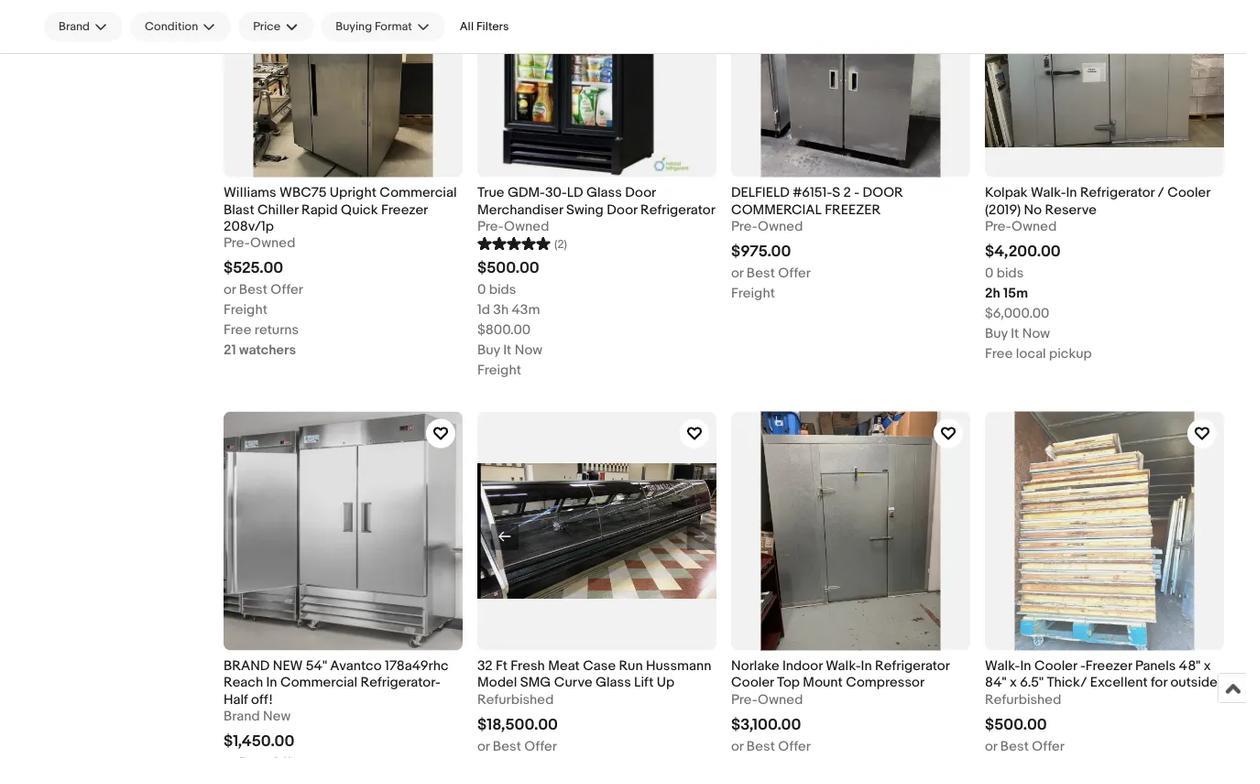 Task type: describe. For each thing, give the bounding box(es) containing it.
pre- inside true gdm-30-ld glass door merchandiser swing door refrigerator pre-owned
[[478, 219, 504, 235]]

fresh
[[511, 659, 545, 675]]

best inside the delfield #6151-s 2 - door commercial freezer pre-owned $975.00 or best offer freight
[[747, 265, 775, 282]]

commercial inside williams wbc75 upright commercial blast chiller rapid quick freezer 208v/1p pre-owned $525.00 or best offer freight free returns 21 watchers
[[380, 185, 457, 202]]

32 ft fresh meat case run hussmann model smg curve glass lift up link
[[478, 659, 717, 692]]

21
[[224, 342, 236, 359]]

32
[[478, 659, 493, 675]]

brand
[[224, 659, 270, 675]]

williams wbc75 upright commercial blast chiller rapid quick freezer 208v/1p pre-owned $525.00 or best offer freight free returns 21 watchers
[[224, 185, 457, 359]]

pre- inside the delfield #6151-s 2 - door commercial freezer pre-owned $975.00 or best offer freight
[[731, 219, 758, 235]]

best inside walk-in cooler -freezer panels  48" x 84" x 6.5" thick/ excellent for outside refurbished $500.00 or best offer
[[1001, 739, 1029, 756]]

6.5"
[[1020, 676, 1044, 692]]

178a49rhc
[[385, 659, 449, 675]]

#6151-
[[793, 185, 832, 202]]

refrigerator inside true gdm-30-ld glass door merchandiser swing door refrigerator pre-owned
[[641, 202, 716, 218]]

2h
[[985, 285, 1001, 302]]

condition
[[145, 19, 198, 34]]

5.0 out of 5 stars. image
[[478, 235, 551, 252]]

new
[[263, 709, 291, 726]]

offer inside norlake  indoor walk-in refrigerator cooler top mount compressor pre-owned $3,100.00 or best offer
[[778, 739, 811, 756]]

in inside norlake  indoor walk-in refrigerator cooler top mount compressor pre-owned $3,100.00 or best offer
[[861, 659, 872, 675]]

delfield #6151-s 2 - door commercial freezer link
[[731, 185, 971, 219]]

32 ft fresh meat case run hussmann model smg curve glass lift up refurbished $18,500.00 or best offer
[[478, 659, 712, 756]]

offer inside williams wbc75 upright commercial blast chiller rapid quick freezer 208v/1p pre-owned $525.00 or best offer freight free returns 21 watchers
[[271, 282, 303, 298]]

outside
[[1171, 676, 1218, 692]]

norlake
[[731, 659, 780, 675]]

pre- inside kolpak walk-in refrigerator / cooler (2019) no reserve pre-owned $4,200.00 0 bids 2h 15m $6,000.00 buy it now free local pickup
[[985, 219, 1012, 235]]

avantco
[[330, 659, 382, 675]]

it inside kolpak walk-in refrigerator / cooler (2019) no reserve pre-owned $4,200.00 0 bids 2h 15m $6,000.00 buy it now free local pickup
[[1011, 326, 1020, 342]]

cooler for $4,200.00
[[1168, 185, 1211, 202]]

refurbished inside the 32 ft fresh meat case run hussmann model smg curve glass lift up refurbished $18,500.00 or best offer
[[478, 692, 554, 709]]

offer inside the 32 ft fresh meat case run hussmann model smg curve glass lift up refurbished $18,500.00 or best offer
[[525, 739, 557, 756]]

or inside the delfield #6151-s 2 - door commercial freezer pre-owned $975.00 or best offer freight
[[731, 265, 744, 282]]

true gdm-30-ld glass door merchandiser swing door refrigerator image
[[478, 0, 717, 178]]

norlake  indoor walk-in refrigerator cooler top mount compressor link
[[731, 659, 971, 692]]

walk- inside kolpak walk-in refrigerator / cooler (2019) no reserve pre-owned $4,200.00 0 bids 2h 15m $6,000.00 buy it now free local pickup
[[1031, 185, 1066, 202]]

0 inside $500.00 0 bids 1d 3h 43m $800.00 buy it now freight
[[478, 282, 486, 299]]

in inside the brand new 54" avantco 178a49rhc reach in commercial refrigerator- half off! brand new
[[266, 676, 277, 692]]

meat
[[548, 659, 580, 675]]

compressor
[[846, 676, 925, 692]]

kolpak walk-in refrigerator / cooler (2019) no reserve image
[[985, 0, 1225, 178]]

free inside williams wbc75 upright commercial blast chiller rapid quick freezer 208v/1p pre-owned $525.00 or best offer freight free returns 21 watchers
[[224, 322, 252, 339]]

condition button
[[130, 12, 231, 41]]

buy inside kolpak walk-in refrigerator / cooler (2019) no reserve pre-owned $4,200.00 0 bids 2h 15m $6,000.00 buy it now free local pickup
[[985, 326, 1008, 342]]

43m
[[512, 302, 540, 319]]

new
[[273, 659, 303, 675]]

owned inside kolpak walk-in refrigerator / cooler (2019) no reserve pre-owned $4,200.00 0 bids 2h 15m $6,000.00 buy it now free local pickup
[[1012, 219, 1057, 235]]

/
[[1158, 185, 1165, 202]]

freight inside $500.00 0 bids 1d 3h 43m $800.00 buy it now freight
[[478, 363, 522, 379]]

mount
[[803, 676, 843, 692]]

door right the swing
[[607, 202, 638, 218]]

all filters button
[[453, 12, 517, 41]]

(2) link
[[478, 235, 567, 252]]

(2)
[[555, 238, 567, 252]]

best inside norlake  indoor walk-in refrigerator cooler top mount compressor pre-owned $3,100.00 or best offer
[[747, 739, 775, 756]]

in inside walk-in cooler -freezer panels  48" x 84" x 6.5" thick/ excellent for outside refurbished $500.00 or best offer
[[1021, 659, 1032, 675]]

all filters
[[460, 19, 509, 33]]

54"
[[306, 659, 327, 675]]

filters
[[477, 19, 509, 33]]

offer inside walk-in cooler -freezer panels  48" x 84" x 6.5" thick/ excellent for outside refurbished $500.00 or best offer
[[1032, 739, 1065, 756]]

glass inside the 32 ft fresh meat case run hussmann model smg curve glass lift up refurbished $18,500.00 or best offer
[[596, 676, 631, 692]]

walk-in cooler -freezer panels  48" x 84" x 6.5" thick/ excellent for outside image
[[985, 412, 1225, 652]]

delfield
[[731, 185, 790, 202]]

84"
[[985, 676, 1007, 692]]

kolpak walk-in refrigerator / cooler (2019) no reserve pre-owned $4,200.00 0 bids 2h 15m $6,000.00 buy it now free local pickup
[[985, 185, 1211, 362]]

refrigerator-
[[361, 676, 441, 692]]

pickup
[[1050, 346, 1092, 362]]

half
[[224, 692, 248, 709]]

freezer
[[825, 202, 881, 218]]

buying format button
[[321, 12, 445, 41]]

offer inside the delfield #6151-s 2 - door commercial freezer pre-owned $975.00 or best offer freight
[[778, 265, 811, 282]]

gdm-
[[508, 185, 545, 202]]

$3,100.00
[[731, 716, 801, 735]]

$800.00
[[478, 323, 531, 339]]

ft
[[496, 659, 508, 675]]

true gdm-30-ld glass door merchandiser swing door refrigerator link
[[478, 185, 717, 219]]

price
[[253, 19, 281, 34]]

$18,500.00
[[478, 716, 558, 735]]

case
[[583, 659, 616, 675]]

reach
[[224, 676, 263, 692]]

1d
[[478, 302, 490, 319]]

format
[[375, 19, 412, 34]]

true gdm-30-ld glass door merchandiser swing door refrigerator pre-owned
[[478, 185, 716, 235]]

0 inside kolpak walk-in refrigerator / cooler (2019) no reserve pre-owned $4,200.00 0 bids 2h 15m $6,000.00 buy it now free local pickup
[[985, 265, 994, 282]]

refrigerator inside norlake  indoor walk-in refrigerator cooler top mount compressor pre-owned $3,100.00 or best offer
[[875, 659, 950, 675]]

curve
[[554, 676, 593, 692]]

free inside kolpak walk-in refrigerator / cooler (2019) no reserve pre-owned $4,200.00 0 bids 2h 15m $6,000.00 buy it now free local pickup
[[985, 346, 1013, 362]]

off!
[[251, 692, 273, 709]]

in inside kolpak walk-in refrigerator / cooler (2019) no reserve pre-owned $4,200.00 0 bids 2h 15m $6,000.00 buy it now free local pickup
[[1066, 185, 1077, 202]]

lift
[[634, 676, 654, 692]]

$525.00
[[224, 259, 283, 278]]

or inside williams wbc75 upright commercial blast chiller rapid quick freezer 208v/1p pre-owned $525.00 or best offer freight free returns 21 watchers
[[224, 282, 236, 298]]

$6,000.00
[[985, 306, 1050, 322]]

buying format
[[336, 19, 412, 34]]

walk- inside walk-in cooler -freezer panels  48" x 84" x 6.5" thick/ excellent for outside refurbished $500.00 or best offer
[[985, 659, 1021, 675]]

- inside the delfield #6151-s 2 - door commercial freezer pre-owned $975.00 or best offer freight
[[854, 185, 860, 202]]

rapid
[[301, 202, 338, 218]]

true
[[478, 185, 505, 202]]

owned inside true gdm-30-ld glass door merchandiser swing door refrigerator pre-owned
[[504, 219, 549, 235]]

best inside the 32 ft fresh meat case run hussmann model smg curve glass lift up refurbished $18,500.00 or best offer
[[493, 739, 521, 756]]

ld
[[567, 185, 583, 202]]

best inside williams wbc75 upright commercial blast chiller rapid quick freezer 208v/1p pre-owned $525.00 or best offer freight free returns 21 watchers
[[239, 282, 268, 298]]

reserve
[[1045, 202, 1097, 218]]

panels
[[1136, 659, 1176, 675]]

kolpak walk-in refrigerator / cooler (2019) no reserve link
[[985, 185, 1225, 219]]



Task type: vqa. For each thing, say whether or not it's contained in the screenshot.
the Best inside the 32 Ft Fresh Meat Case Run Hussmann Model SMG Curve Glass Lift Up Refurbished $18,500.00 or Best Offer
yes



Task type: locate. For each thing, give the bounding box(es) containing it.
0 horizontal spatial cooler
[[731, 676, 774, 692]]

0 vertical spatial glass
[[587, 185, 622, 202]]

best down "$975.00"
[[747, 265, 775, 282]]

thick/
[[1047, 676, 1087, 692]]

1 horizontal spatial freezer
[[1086, 659, 1132, 675]]

williams wbc75 upright commercial blast chiller rapid quick freezer 208v/1p image
[[224, 0, 463, 178]]

$500.00 down 6.5" on the right bottom of page
[[985, 716, 1047, 735]]

freezer up excellent
[[1086, 659, 1132, 675]]

1 horizontal spatial refrigerator
[[875, 659, 950, 675]]

1 horizontal spatial walk-
[[985, 659, 1021, 675]]

freight inside williams wbc75 upright commercial blast chiller rapid quick freezer 208v/1p pre-owned $525.00 or best offer freight free returns 21 watchers
[[224, 302, 268, 319]]

0 horizontal spatial buy
[[478, 343, 500, 359]]

0 horizontal spatial commercial
[[280, 676, 358, 692]]

0 horizontal spatial now
[[515, 343, 543, 359]]

local
[[1016, 346, 1046, 362]]

cooler inside norlake  indoor walk-in refrigerator cooler top mount compressor pre-owned $3,100.00 or best offer
[[731, 676, 774, 692]]

0 horizontal spatial freezer
[[381, 202, 428, 218]]

brand
[[59, 19, 90, 34], [224, 709, 260, 726]]

in
[[1066, 185, 1077, 202], [861, 659, 872, 675], [1021, 659, 1032, 675], [266, 676, 277, 692]]

price button
[[238, 12, 314, 41]]

walk- up 84"
[[985, 659, 1021, 675]]

in up reserve on the top right of page
[[1066, 185, 1077, 202]]

1 horizontal spatial -
[[1081, 659, 1086, 675]]

1 vertical spatial $500.00
[[985, 716, 1047, 735]]

0 vertical spatial -
[[854, 185, 860, 202]]

glass inside true gdm-30-ld glass door merchandiser swing door refrigerator pre-owned
[[587, 185, 622, 202]]

$500.00 down 5.0 out of 5 stars. image
[[478, 259, 540, 279]]

freight down $800.00
[[478, 363, 522, 379]]

1 horizontal spatial x
[[1204, 659, 1211, 675]]

excellent
[[1090, 676, 1148, 692]]

0 vertical spatial free
[[224, 322, 252, 339]]

best down $18,500.00
[[493, 739, 521, 756]]

now down $800.00
[[515, 343, 543, 359]]

0 horizontal spatial it
[[503, 343, 512, 359]]

0 up 2h
[[985, 265, 994, 282]]

or inside norlake  indoor walk-in refrigerator cooler top mount compressor pre-owned $3,100.00 or best offer
[[731, 739, 744, 756]]

it inside $500.00 0 bids 1d 3h 43m $800.00 buy it now freight
[[503, 343, 512, 359]]

1 horizontal spatial buy
[[985, 326, 1008, 342]]

glass up the swing
[[587, 185, 622, 202]]

blast
[[224, 202, 255, 218]]

1 horizontal spatial refurbished
[[985, 692, 1062, 709]]

0 vertical spatial cooler
[[1168, 185, 1211, 202]]

freezer inside walk-in cooler -freezer panels  48" x 84" x 6.5" thick/ excellent for outside refurbished $500.00 or best offer
[[1086, 659, 1132, 675]]

0 horizontal spatial -
[[854, 185, 860, 202]]

in up off! on the bottom
[[266, 676, 277, 692]]

2 horizontal spatial refrigerator
[[1081, 185, 1155, 202]]

door
[[625, 185, 656, 202], [607, 202, 638, 218]]

x right 48"
[[1204, 659, 1211, 675]]

kolpak
[[985, 185, 1028, 202]]

0 horizontal spatial $500.00
[[478, 259, 540, 279]]

0 horizontal spatial x
[[1010, 676, 1017, 692]]

buy inside $500.00 0 bids 1d 3h 43m $800.00 buy it now freight
[[478, 343, 500, 359]]

refurbished down the model
[[478, 692, 554, 709]]

commercial right upright at left top
[[380, 185, 457, 202]]

brand new 54" avantco 178a49rhc reach in commercial refrigerator- half off! brand new
[[224, 659, 449, 726]]

owned down 'top'
[[758, 692, 803, 709]]

merchandiser
[[478, 202, 563, 218]]

in up 6.5" on the right bottom of page
[[1021, 659, 1032, 675]]

1 horizontal spatial it
[[1011, 326, 1020, 342]]

- inside walk-in cooler -freezer panels  48" x 84" x 6.5" thick/ excellent for outside refurbished $500.00 or best offer
[[1081, 659, 1086, 675]]

now inside kolpak walk-in refrigerator / cooler (2019) no reserve pre-owned $4,200.00 0 bids 2h 15m $6,000.00 buy it now free local pickup
[[1023, 326, 1051, 342]]

best down 6.5" on the right bottom of page
[[1001, 739, 1029, 756]]

0 vertical spatial commercial
[[380, 185, 457, 202]]

smg
[[520, 676, 551, 692]]

buy down $6,000.00
[[985, 326, 1008, 342]]

hussmann
[[646, 659, 712, 675]]

1 vertical spatial x
[[1010, 676, 1017, 692]]

williams
[[224, 185, 277, 202]]

now up local
[[1023, 326, 1051, 342]]

0 vertical spatial $500.00
[[478, 259, 540, 279]]

0 vertical spatial freezer
[[381, 202, 428, 218]]

2
[[844, 185, 851, 202]]

$500.00 inside walk-in cooler -freezer panels  48" x 84" x 6.5" thick/ excellent for outside refurbished $500.00 or best offer
[[985, 716, 1047, 735]]

0 horizontal spatial brand
[[59, 19, 90, 34]]

208v/1p
[[224, 219, 274, 235]]

cooler down norlake
[[731, 676, 774, 692]]

freezer
[[381, 202, 428, 218], [1086, 659, 1132, 675]]

0 vertical spatial brand
[[59, 19, 90, 34]]

owned down commercial
[[758, 219, 803, 235]]

or down $3,100.00
[[731, 739, 744, 756]]

brand inside the brand new 54" avantco 178a49rhc reach in commercial refrigerator- half off! brand new
[[224, 709, 260, 726]]

freight down "$975.00"
[[731, 285, 775, 302]]

$500.00
[[478, 259, 540, 279], [985, 716, 1047, 735]]

commercial
[[380, 185, 457, 202], [280, 676, 358, 692]]

brand inside 'dropdown button'
[[59, 19, 90, 34]]

returns
[[255, 322, 299, 339]]

owned down the no
[[1012, 219, 1057, 235]]

pre- up 5.0 out of 5 stars. image
[[478, 219, 504, 235]]

swing
[[566, 202, 604, 218]]

or inside the 32 ft fresh meat case run hussmann model smg curve glass lift up refurbished $18,500.00 or best offer
[[478, 739, 490, 756]]

$975.00
[[731, 242, 791, 262]]

commercial inside the brand new 54" avantco 178a49rhc reach in commercial refrigerator- half off! brand new
[[280, 676, 358, 692]]

or down "$975.00"
[[731, 265, 744, 282]]

door right ld
[[625, 185, 656, 202]]

owned inside the delfield #6151-s 2 - door commercial freezer pre-owned $975.00 or best offer freight
[[758, 219, 803, 235]]

walk-in cooler -freezer panels  48" x 84" x 6.5" thick/ excellent for outside refurbished $500.00 or best offer
[[985, 659, 1218, 756]]

pre- up "$975.00"
[[731, 219, 758, 235]]

or
[[731, 265, 744, 282], [224, 282, 236, 298], [478, 739, 490, 756], [731, 739, 744, 756], [985, 739, 998, 756]]

free
[[224, 322, 252, 339], [985, 346, 1013, 362]]

offer down 6.5" on the right bottom of page
[[1032, 739, 1065, 756]]

x right 84"
[[1010, 676, 1017, 692]]

2 horizontal spatial cooler
[[1168, 185, 1211, 202]]

it
[[1011, 326, 1020, 342], [503, 343, 512, 359]]

brand new 54" avantco 178a49rhc reach in commercial refrigerator- half off! image
[[224, 412, 463, 652]]

-
[[854, 185, 860, 202], [1081, 659, 1086, 675]]

2 horizontal spatial walk-
[[1031, 185, 1066, 202]]

1 horizontal spatial $500.00
[[985, 716, 1047, 735]]

1 vertical spatial freezer
[[1086, 659, 1132, 675]]

cooler for $3,100.00
[[731, 676, 774, 692]]

30-
[[545, 185, 567, 202]]

0 horizontal spatial free
[[224, 322, 252, 339]]

run
[[619, 659, 643, 675]]

in up 'compressor'
[[861, 659, 872, 675]]

glass
[[587, 185, 622, 202], [596, 676, 631, 692]]

2 horizontal spatial freight
[[731, 285, 775, 302]]

or down 84"
[[985, 739, 998, 756]]

(2019)
[[985, 202, 1021, 218]]

walk- up the no
[[1031, 185, 1066, 202]]

it down $800.00
[[503, 343, 512, 359]]

refurbished inside walk-in cooler -freezer panels  48" x 84" x 6.5" thick/ excellent for outside refurbished $500.00 or best offer
[[985, 692, 1062, 709]]

1 vertical spatial glass
[[596, 676, 631, 692]]

pre- down (2019)
[[985, 219, 1012, 235]]

offer down $18,500.00
[[525, 739, 557, 756]]

offer down $525.00
[[271, 282, 303, 298]]

top
[[777, 676, 800, 692]]

pre- inside norlake  indoor walk-in refrigerator cooler top mount compressor pre-owned $3,100.00 or best offer
[[731, 692, 758, 709]]

cooler up thick/
[[1035, 659, 1077, 675]]

0 up 1d
[[478, 282, 486, 299]]

0 horizontal spatial refurbished
[[478, 692, 554, 709]]

buy down $800.00
[[478, 343, 500, 359]]

owned inside williams wbc75 upright commercial blast chiller rapid quick freezer 208v/1p pre-owned $525.00 or best offer freight free returns 21 watchers
[[250, 235, 296, 252]]

1 vertical spatial -
[[1081, 659, 1086, 675]]

owned down 208v/1p
[[250, 235, 296, 252]]

1 vertical spatial cooler
[[1035, 659, 1077, 675]]

pre- up $3,100.00
[[731, 692, 758, 709]]

freezer right quick
[[381, 202, 428, 218]]

brand button
[[44, 12, 123, 41]]

bids inside $500.00 0 bids 1d 3h 43m $800.00 buy it now freight
[[489, 282, 516, 299]]

$500.00 0 bids 1d 3h 43m $800.00 buy it now freight
[[478, 259, 543, 379]]

1 vertical spatial free
[[985, 346, 1013, 362]]

1 horizontal spatial freight
[[478, 363, 522, 379]]

0 horizontal spatial freight
[[224, 302, 268, 319]]

upright
[[330, 185, 377, 202]]

bids inside kolpak walk-in refrigerator / cooler (2019) no reserve pre-owned $4,200.00 0 bids 2h 15m $6,000.00 buy it now free local pickup
[[997, 265, 1024, 282]]

pre-
[[478, 219, 504, 235], [731, 219, 758, 235], [985, 219, 1012, 235], [224, 235, 250, 252], [731, 692, 758, 709]]

0 horizontal spatial 0
[[478, 282, 486, 299]]

0 vertical spatial x
[[1204, 659, 1211, 675]]

quick
[[341, 202, 378, 218]]

commercial
[[731, 202, 822, 218]]

or down $18,500.00
[[478, 739, 490, 756]]

wbc75
[[280, 185, 327, 202]]

0 horizontal spatial walk-
[[826, 659, 861, 675]]

x
[[1204, 659, 1211, 675], [1010, 676, 1017, 692]]

$1,450.00
[[224, 733, 294, 752]]

offer down "$975.00"
[[778, 265, 811, 282]]

or inside walk-in cooler -freezer panels  48" x 84" x 6.5" thick/ excellent for outside refurbished $500.00 or best offer
[[985, 739, 998, 756]]

32 ft fresh meat case run hussmann model smg curve glass lift up image
[[478, 412, 717, 652]]

best down $525.00
[[239, 282, 268, 298]]

owned down "merchandiser"
[[504, 219, 549, 235]]

freight inside the delfield #6151-s 2 - door commercial freezer pre-owned $975.00 or best offer freight
[[731, 285, 775, 302]]

free left local
[[985, 346, 1013, 362]]

walk-
[[1031, 185, 1066, 202], [826, 659, 861, 675], [985, 659, 1021, 675]]

0 horizontal spatial bids
[[489, 282, 516, 299]]

48"
[[1179, 659, 1201, 675]]

freezer inside williams wbc75 upright commercial blast chiller rapid quick freezer 208v/1p pre-owned $525.00 or best offer freight free returns 21 watchers
[[381, 202, 428, 218]]

pre- inside williams wbc75 upright commercial blast chiller rapid quick freezer 208v/1p pre-owned $525.00 or best offer freight free returns 21 watchers
[[224, 235, 250, 252]]

delfield #6151-s 2 - door commercial freezer image
[[731, 0, 971, 178]]

1 horizontal spatial cooler
[[1035, 659, 1077, 675]]

$500.00 inside $500.00 0 bids 1d 3h 43m $800.00 buy it now freight
[[478, 259, 540, 279]]

1 horizontal spatial now
[[1023, 326, 1051, 342]]

cooler
[[1168, 185, 1211, 202], [1035, 659, 1077, 675], [731, 676, 774, 692]]

brand new 54" avantco 178a49rhc reach in commercial refrigerator- half off! link
[[224, 659, 463, 709]]

1 horizontal spatial bids
[[997, 265, 1024, 282]]

refrigerator
[[1081, 185, 1155, 202], [641, 202, 716, 218], [875, 659, 950, 675]]

buy
[[985, 326, 1008, 342], [478, 343, 500, 359]]

watchers
[[239, 342, 296, 359]]

bids
[[997, 265, 1024, 282], [489, 282, 516, 299]]

1 refurbished from the left
[[478, 692, 554, 709]]

cooler inside walk-in cooler -freezer panels  48" x 84" x 6.5" thick/ excellent for outside refurbished $500.00 or best offer
[[1035, 659, 1077, 675]]

offer down $3,100.00
[[778, 739, 811, 756]]

- up thick/
[[1081, 659, 1086, 675]]

0
[[985, 265, 994, 282], [478, 282, 486, 299]]

1 vertical spatial brand
[[224, 709, 260, 726]]

chiller
[[258, 202, 298, 218]]

it down $6,000.00
[[1011, 326, 1020, 342]]

glass down case at the bottom left of page
[[596, 676, 631, 692]]

1 horizontal spatial commercial
[[380, 185, 457, 202]]

norlake  indoor walk-in refrigerator cooler top mount compressor image
[[731, 412, 971, 652]]

or down $525.00
[[224, 282, 236, 298]]

williams wbc75 upright commercial blast chiller rapid quick freezer 208v/1p link
[[224, 185, 463, 235]]

best
[[747, 265, 775, 282], [239, 282, 268, 298], [493, 739, 521, 756], [747, 739, 775, 756], [1001, 739, 1029, 756]]

- right 2
[[854, 185, 860, 202]]

indoor
[[783, 659, 823, 675]]

now inside $500.00 0 bids 1d 3h 43m $800.00 buy it now freight
[[515, 343, 543, 359]]

free up the 21
[[224, 322, 252, 339]]

bids up 15m
[[997, 265, 1024, 282]]

commercial down 54"
[[280, 676, 358, 692]]

cooler inside kolpak walk-in refrigerator / cooler (2019) no reserve pre-owned $4,200.00 0 bids 2h 15m $6,000.00 buy it now free local pickup
[[1168, 185, 1211, 202]]

buying
[[336, 19, 372, 34]]

1 horizontal spatial free
[[985, 346, 1013, 362]]

owned inside norlake  indoor walk-in refrigerator cooler top mount compressor pre-owned $3,100.00 or best offer
[[758, 692, 803, 709]]

refrigerator inside kolpak walk-in refrigerator / cooler (2019) no reserve pre-owned $4,200.00 0 bids 2h 15m $6,000.00 buy it now free local pickup
[[1081, 185, 1155, 202]]

model
[[478, 676, 517, 692]]

pre- down 208v/1p
[[224, 235, 250, 252]]

norlake  indoor walk-in refrigerator cooler top mount compressor pre-owned $3,100.00 or best offer
[[731, 659, 950, 756]]

walk- up mount
[[826, 659, 861, 675]]

freight
[[731, 285, 775, 302], [224, 302, 268, 319], [478, 363, 522, 379]]

s
[[832, 185, 841, 202]]

2 vertical spatial cooler
[[731, 676, 774, 692]]

1 horizontal spatial brand
[[224, 709, 260, 726]]

1 vertical spatial commercial
[[280, 676, 358, 692]]

$4,200.00
[[985, 242, 1061, 262]]

3h
[[493, 302, 509, 319]]

1 horizontal spatial 0
[[985, 265, 994, 282]]

no
[[1024, 202, 1042, 218]]

cooler right the /
[[1168, 185, 1211, 202]]

offer
[[778, 265, 811, 282], [271, 282, 303, 298], [525, 739, 557, 756], [778, 739, 811, 756], [1032, 739, 1065, 756]]

walk- inside norlake  indoor walk-in refrigerator cooler top mount compressor pre-owned $3,100.00 or best offer
[[826, 659, 861, 675]]

0 horizontal spatial refrigerator
[[641, 202, 716, 218]]

all
[[460, 19, 474, 33]]

2 refurbished from the left
[[985, 692, 1062, 709]]

bids up 3h
[[489, 282, 516, 299]]

delfield #6151-s 2 - door commercial freezer pre-owned $975.00 or best offer freight
[[731, 185, 904, 302]]

best down $3,100.00
[[747, 739, 775, 756]]

refurbished down 6.5" on the right bottom of page
[[985, 692, 1062, 709]]

freight up returns
[[224, 302, 268, 319]]

walk-in cooler -freezer panels  48" x 84" x 6.5" thick/ excellent for outside link
[[985, 659, 1225, 692]]



